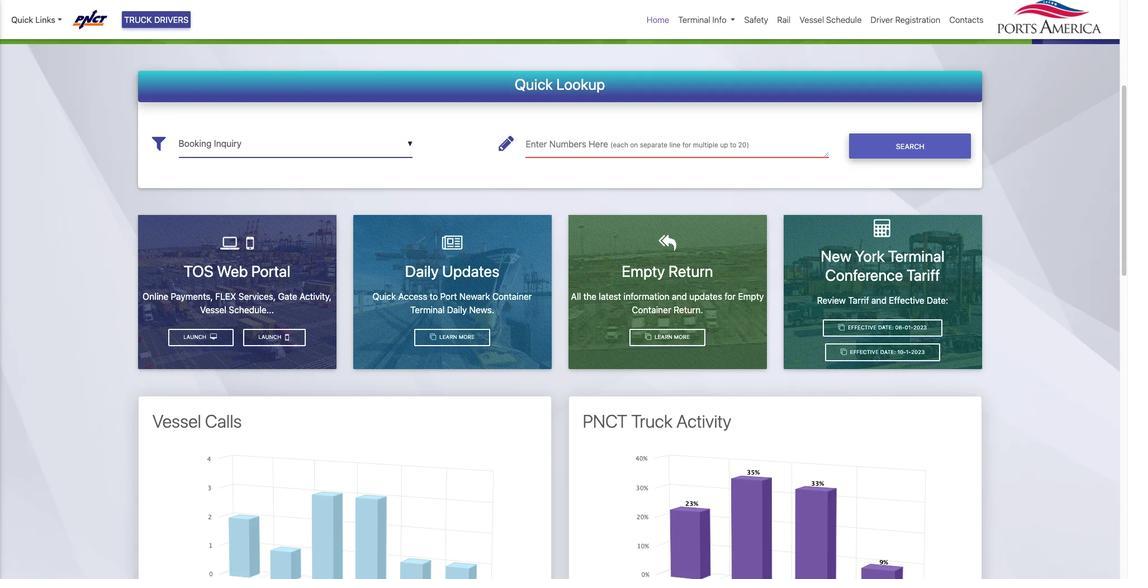 Task type: vqa. For each thing, say whether or not it's contained in the screenshot.
'Tarrif'
yes



Task type: describe. For each thing, give the bounding box(es) containing it.
registration
[[895, 15, 941, 25]]

vessel for schedule
[[800, 15, 824, 25]]

info
[[712, 15, 727, 25]]

tos
[[184, 262, 213, 281]]

06-
[[895, 325, 905, 331]]

york
[[855, 247, 885, 266]]

daily updates
[[405, 262, 499, 281]]

return
[[668, 262, 713, 281]]

effective date: 06-01-2023 link
[[823, 319, 942, 337]]

the
[[583, 292, 597, 302]]

access
[[398, 292, 427, 302]]

clone image inside effective date: 10-1-2023 link
[[841, 349, 847, 356]]

tariff
[[907, 266, 940, 285]]

clone image for empty return
[[645, 334, 651, 341]]

conference
[[825, 266, 903, 285]]

terminal info link
[[674, 9, 740, 30]]

drivers
[[154, 15, 189, 25]]

driver registration link
[[866, 9, 945, 30]]

clone image
[[430, 334, 436, 341]]

clone image for new york terminal conference tariff
[[838, 325, 845, 331]]

contacts
[[949, 15, 984, 25]]

to inside enter numbers here (each on separate line for multiple up to 20)
[[730, 141, 736, 149]]

numbers
[[549, 139, 586, 149]]

flex
[[215, 292, 236, 302]]

quick for quick access to port newark container terminal daily news.
[[373, 292, 396, 302]]

review
[[817, 295, 846, 306]]

schedule
[[826, 15, 862, 25]]

launch link
[[168, 329, 234, 347]]

effective date: 10-1-2023 link
[[825, 344, 940, 362]]

0 horizontal spatial empty
[[622, 262, 665, 281]]

news.
[[469, 305, 494, 315]]

driver
[[871, 15, 893, 25]]

search
[[896, 142, 925, 151]]

quick for quick lookup
[[515, 75, 553, 93]]

activity
[[677, 411, 731, 432]]

0 vertical spatial truck
[[124, 15, 152, 25]]

enter
[[526, 139, 547, 149]]

newark
[[459, 292, 490, 302]]

new
[[821, 247, 852, 266]]

lookup
[[556, 75, 605, 93]]

(each
[[611, 141, 628, 149]]

container inside all the latest information and updates for empty container return.
[[632, 305, 671, 315]]

date: for 01-
[[878, 325, 894, 331]]

quick access to port newark container terminal daily news.
[[373, 292, 532, 315]]

port
[[440, 292, 457, 302]]

rail link
[[773, 9, 795, 30]]

rail
[[777, 15, 791, 25]]

01-
[[905, 325, 913, 331]]

date: for 1-
[[880, 349, 896, 356]]

20)
[[738, 141, 749, 149]]

learn more
[[653, 334, 690, 341]]

line
[[669, 141, 681, 149]]

quick links link
[[11, 13, 62, 26]]

contacts link
[[945, 9, 988, 30]]

0 vertical spatial date:
[[927, 295, 948, 306]]

1 horizontal spatial truck
[[631, 411, 673, 432]]

all
[[571, 292, 581, 302]]

updates
[[689, 292, 722, 302]]

terminal inside quick access to port newark container terminal daily news.
[[410, 305, 445, 315]]

all the latest information and updates for empty container return.
[[571, 292, 764, 315]]

gate
[[278, 292, 297, 302]]

effective date: 10-1-2023
[[849, 349, 925, 356]]

empty return
[[622, 262, 713, 281]]

pnct truck activity
[[583, 411, 731, 432]]



Task type: locate. For each thing, give the bounding box(es) containing it.
search button
[[849, 134, 971, 159]]

schedule...
[[229, 305, 274, 315]]

clone image inside effective date: 06-01-2023 link
[[838, 325, 845, 331]]

0 horizontal spatial for
[[682, 141, 691, 149]]

2023 for 1-
[[911, 349, 925, 356]]

1 horizontal spatial terminal
[[678, 15, 710, 25]]

quick inside quick access to port newark container terminal daily news.
[[373, 292, 396, 302]]

truck right pnct
[[631, 411, 673, 432]]

to right up
[[730, 141, 736, 149]]

payments,
[[171, 292, 213, 302]]

and up the return.
[[672, 292, 687, 302]]

effective down tarrif
[[848, 325, 877, 331]]

effective for effective date: 06-01-2023
[[848, 325, 877, 331]]

truck drivers link
[[122, 11, 191, 28]]

online
[[143, 292, 168, 302]]

0 vertical spatial to
[[730, 141, 736, 149]]

review tarrif and effective date:
[[817, 295, 948, 306]]

1 vertical spatial quick
[[515, 75, 553, 93]]

terminal down access
[[410, 305, 445, 315]]

and right tarrif
[[872, 295, 887, 306]]

on
[[630, 141, 638, 149]]

home
[[647, 15, 669, 25]]

0 vertical spatial quick
[[11, 15, 33, 25]]

services,
[[239, 292, 276, 302]]

mobile image
[[285, 333, 289, 342]]

▼
[[408, 140, 413, 148]]

clone image down the review
[[838, 325, 845, 331]]

clone image
[[838, 325, 845, 331], [645, 334, 651, 341], [841, 349, 847, 356]]

1 horizontal spatial container
[[632, 305, 671, 315]]

quick left access
[[373, 292, 396, 302]]

vessel inside online payments, flex services, gate activity, vessel schedule...
[[200, 305, 226, 315]]

0 vertical spatial vessel
[[800, 15, 824, 25]]

0 horizontal spatial terminal
[[410, 305, 445, 315]]

0 horizontal spatial to
[[430, 292, 438, 302]]

1 vertical spatial effective
[[848, 325, 877, 331]]

truck
[[124, 15, 152, 25], [631, 411, 673, 432]]

container inside quick access to port newark container terminal daily news.
[[492, 292, 532, 302]]

to
[[730, 141, 736, 149], [430, 292, 438, 302]]

launch
[[183, 334, 208, 341]]

vessel schedule link
[[795, 9, 866, 30]]

1 horizontal spatial quick
[[373, 292, 396, 302]]

2 vertical spatial date:
[[880, 349, 896, 356]]

for right updates
[[725, 292, 736, 302]]

truck drivers
[[124, 15, 189, 25]]

for
[[682, 141, 691, 149], [725, 292, 736, 302]]

new york terminal conference tariff
[[821, 247, 945, 285]]

truck left "drivers"
[[124, 15, 152, 25]]

daily up access
[[405, 262, 439, 281]]

portal
[[251, 262, 290, 281]]

quick left links
[[11, 15, 33, 25]]

here
[[589, 139, 608, 149]]

quick links
[[11, 15, 55, 25]]

terminal info
[[678, 15, 727, 25]]

0 vertical spatial 2023
[[913, 325, 927, 331]]

empty right updates
[[738, 292, 764, 302]]

clone image inside learn more 'link'
[[645, 334, 651, 341]]

0 vertical spatial empty
[[622, 262, 665, 281]]

2 vertical spatial vessel
[[152, 411, 201, 432]]

1 vertical spatial for
[[725, 292, 736, 302]]

effective
[[889, 295, 925, 306], [848, 325, 877, 331], [850, 349, 879, 356]]

1 vertical spatial truck
[[631, 411, 673, 432]]

learn more link
[[630, 329, 705, 347]]

0 horizontal spatial daily
[[405, 262, 439, 281]]

terminal
[[678, 15, 710, 25], [888, 247, 945, 266], [410, 305, 445, 315]]

0 vertical spatial clone image
[[838, 325, 845, 331]]

2 vertical spatial clone image
[[841, 349, 847, 356]]

date: left 10-
[[880, 349, 896, 356]]

terminal left info
[[678, 15, 710, 25]]

for inside all the latest information and updates for empty container return.
[[725, 292, 736, 302]]

container down information
[[632, 305, 671, 315]]

updates
[[442, 262, 499, 281]]

clone image left effective date: 10-1-2023
[[841, 349, 847, 356]]

tos web portal
[[184, 262, 290, 281]]

2023 for 01-
[[913, 325, 927, 331]]

vessel down flex at the left
[[200, 305, 226, 315]]

effective for effective date: 10-1-2023
[[850, 349, 879, 356]]

1 vertical spatial daily
[[447, 305, 467, 315]]

learn
[[655, 334, 672, 341]]

driver registration
[[871, 15, 941, 25]]

latest
[[599, 292, 621, 302]]

links
[[35, 15, 55, 25]]

safety link
[[740, 9, 773, 30]]

1 horizontal spatial for
[[725, 292, 736, 302]]

to left port
[[430, 292, 438, 302]]

empty up information
[[622, 262, 665, 281]]

0 vertical spatial for
[[682, 141, 691, 149]]

daily inside quick access to port newark container terminal daily news.
[[447, 305, 467, 315]]

daily down port
[[447, 305, 467, 315]]

2023 right the 06-
[[913, 325, 927, 331]]

date: left the 06-
[[878, 325, 894, 331]]

0 horizontal spatial quick
[[11, 15, 33, 25]]

activity,
[[300, 292, 332, 302]]

1 vertical spatial empty
[[738, 292, 764, 302]]

10-
[[897, 349, 906, 356]]

1-
[[906, 349, 911, 356]]

vessel schedule
[[800, 15, 862, 25]]

None text field
[[179, 130, 413, 158]]

calls
[[205, 411, 242, 432]]

0 vertical spatial terminal
[[678, 15, 710, 25]]

1 horizontal spatial daily
[[447, 305, 467, 315]]

1 horizontal spatial to
[[730, 141, 736, 149]]

effective down effective date: 06-01-2023 link
[[850, 349, 879, 356]]

quick left lookup
[[515, 75, 553, 93]]

empty inside all the latest information and updates for empty container return.
[[738, 292, 764, 302]]

quick
[[11, 15, 33, 25], [515, 75, 553, 93], [373, 292, 396, 302]]

1 vertical spatial date:
[[878, 325, 894, 331]]

and inside all the latest information and updates for empty container return.
[[672, 292, 687, 302]]

2 vertical spatial terminal
[[410, 305, 445, 315]]

1 horizontal spatial and
[[872, 295, 887, 306]]

0 horizontal spatial truck
[[124, 15, 152, 25]]

effective date: 06-01-2023
[[846, 325, 927, 331]]

0 horizontal spatial and
[[672, 292, 687, 302]]

1 vertical spatial 2023
[[911, 349, 925, 356]]

0 vertical spatial daily
[[405, 262, 439, 281]]

1 vertical spatial clone image
[[645, 334, 651, 341]]

2 horizontal spatial quick
[[515, 75, 553, 93]]

quick for quick links
[[11, 15, 33, 25]]

vessel calls
[[152, 411, 242, 432]]

0 vertical spatial effective
[[889, 295, 925, 306]]

vessel right rail
[[800, 15, 824, 25]]

0 vertical spatial container
[[492, 292, 532, 302]]

1 vertical spatial vessel
[[200, 305, 226, 315]]

return.
[[674, 305, 703, 315]]

to inside quick access to port newark container terminal daily news.
[[430, 292, 438, 302]]

for right line
[[682, 141, 691, 149]]

web
[[217, 262, 248, 281]]

1 horizontal spatial empty
[[738, 292, 764, 302]]

container up news.
[[492, 292, 532, 302]]

safety
[[744, 15, 768, 25]]

tarrif
[[848, 295, 869, 306]]

for inside enter numbers here (each on separate line for multiple up to 20)
[[682, 141, 691, 149]]

0 horizontal spatial container
[[492, 292, 532, 302]]

vessel for calls
[[152, 411, 201, 432]]

terminal inside new york terminal conference tariff
[[888, 247, 945, 266]]

date: down the tariff
[[927, 295, 948, 306]]

effective up 01-
[[889, 295, 925, 306]]

vessel
[[800, 15, 824, 25], [200, 305, 226, 315], [152, 411, 201, 432]]

enter numbers here (each on separate line for multiple up to 20)
[[526, 139, 749, 149]]

information
[[624, 292, 670, 302]]

1 vertical spatial to
[[430, 292, 438, 302]]

multiple
[[693, 141, 718, 149]]

date:
[[927, 295, 948, 306], [878, 325, 894, 331], [880, 349, 896, 356]]

pnct
[[583, 411, 628, 432]]

terminal up the tariff
[[888, 247, 945, 266]]

2 vertical spatial effective
[[850, 349, 879, 356]]

2 vertical spatial quick
[[373, 292, 396, 302]]

None text field
[[526, 130, 829, 158]]

2 horizontal spatial terminal
[[888, 247, 945, 266]]

2023 right 10-
[[911, 349, 925, 356]]

1 vertical spatial terminal
[[888, 247, 945, 266]]

daily
[[405, 262, 439, 281], [447, 305, 467, 315]]

up
[[720, 141, 728, 149]]

more
[[674, 334, 690, 341]]

clone image left learn
[[645, 334, 651, 341]]

and
[[672, 292, 687, 302], [872, 295, 887, 306]]

1 vertical spatial container
[[632, 305, 671, 315]]

container
[[492, 292, 532, 302], [632, 305, 671, 315]]

empty
[[622, 262, 665, 281], [738, 292, 764, 302]]

desktop image
[[210, 334, 217, 341]]

home link
[[642, 9, 674, 30]]

quick lookup
[[515, 75, 605, 93]]

vessel left calls
[[152, 411, 201, 432]]

online payments, flex services, gate activity, vessel schedule...
[[143, 292, 332, 315]]

separate
[[640, 141, 668, 149]]



